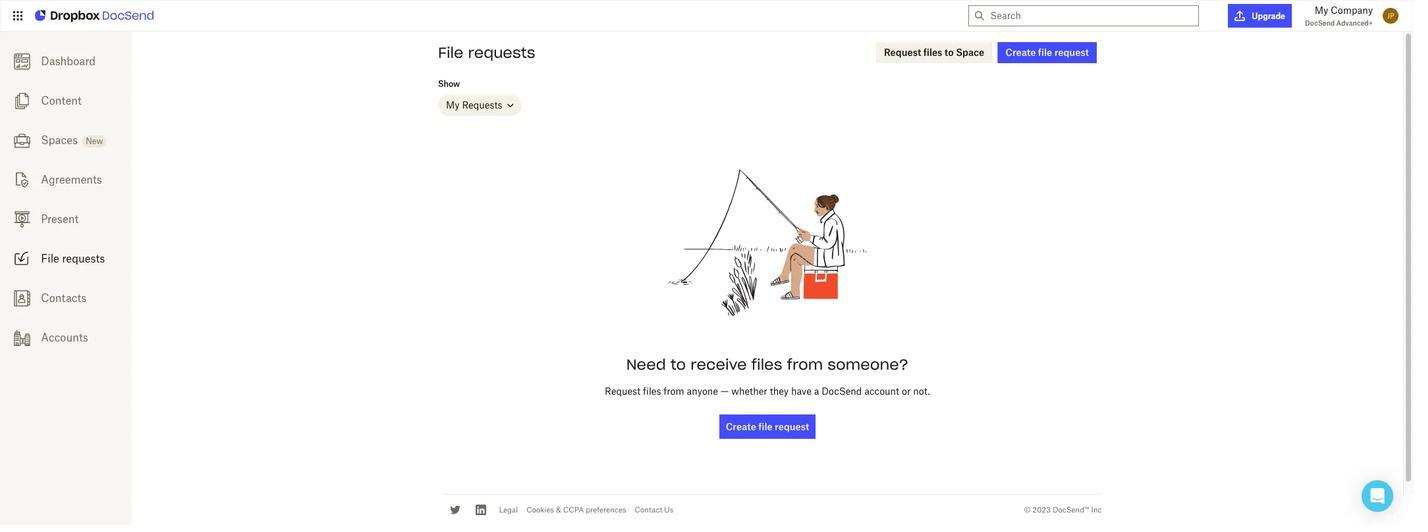 Task type: vqa. For each thing, say whether or not it's contained in the screenshot.
2023
yes



Task type: locate. For each thing, give the bounding box(es) containing it.
0 vertical spatial create file request
[[1006, 47, 1089, 58]]

1 horizontal spatial request
[[884, 47, 922, 58]]

advanced+
[[1337, 19, 1373, 27]]

create file request button down request files from anyone — whether they have a docsend account or not.
[[719, 415, 816, 439]]

files
[[924, 47, 943, 58], [752, 356, 783, 374], [643, 386, 661, 397]]

1 horizontal spatial file
[[1039, 47, 1053, 58]]

1 horizontal spatial file
[[438, 43, 464, 62]]

1 horizontal spatial requests
[[468, 43, 536, 62]]

0 vertical spatial request
[[884, 47, 922, 58]]

inc
[[1092, 506, 1102, 515]]

create right space
[[1006, 47, 1036, 58]]

docsend inside "my company docsend advanced+"
[[1306, 19, 1335, 27]]

agreements
[[41, 173, 102, 187]]

receive image
[[14, 251, 30, 267]]

present
[[41, 213, 79, 226]]

need
[[627, 356, 666, 374]]

1 vertical spatial request
[[605, 386, 641, 397]]

file down search text field
[[1039, 47, 1053, 58]]

0 horizontal spatial from
[[664, 386, 685, 397]]

2 horizontal spatial files
[[924, 47, 943, 58]]

0 horizontal spatial my
[[446, 100, 460, 111]]

1 vertical spatial create file request
[[726, 422, 810, 433]]

from
[[787, 356, 823, 374], [664, 386, 685, 397]]

1 vertical spatial file
[[41, 252, 59, 266]]

create file request
[[1006, 47, 1089, 58], [726, 422, 810, 433]]

0 horizontal spatial request
[[605, 386, 641, 397]]

1 vertical spatial my
[[446, 100, 460, 111]]

my
[[1315, 5, 1329, 16], [446, 100, 460, 111]]

jp
[[1388, 12, 1395, 20]]

request
[[1055, 47, 1089, 58], [775, 422, 810, 433]]

to left space
[[945, 47, 954, 58]]

requests
[[468, 43, 536, 62], [62, 252, 105, 266]]

&
[[556, 506, 561, 515]]

0 vertical spatial create
[[1006, 47, 1036, 58]]

request down have
[[775, 422, 810, 433]]

1 vertical spatial to
[[671, 356, 686, 374]]

my company docsend advanced+
[[1306, 5, 1373, 27]]

create
[[1006, 47, 1036, 58], [726, 422, 756, 433]]

cookies & ccpa preferences
[[527, 506, 626, 515]]

1 horizontal spatial create
[[1006, 47, 1036, 58]]

cookies & ccpa preferences link
[[527, 506, 626, 515]]

1 horizontal spatial request
[[1055, 47, 1089, 58]]

requests
[[462, 100, 503, 111]]

sidebar dashboard image
[[14, 53, 30, 70]]

contact us link
[[635, 506, 674, 515]]

my inside "my company docsend advanced+"
[[1315, 5, 1329, 16]]

1 vertical spatial create file request button
[[719, 415, 816, 439]]

file requests down present link at the top of the page
[[41, 252, 105, 266]]

1 horizontal spatial from
[[787, 356, 823, 374]]

0 horizontal spatial file requests
[[41, 252, 105, 266]]

to right the need
[[671, 356, 686, 374]]

1 horizontal spatial create file request
[[1006, 47, 1089, 58]]

my down show
[[446, 100, 460, 111]]

from up have
[[787, 356, 823, 374]]

spaces
[[41, 134, 78, 147]]

my requests button
[[438, 95, 522, 116]]

requests down present link at the top of the page
[[62, 252, 105, 266]]

file down request files from anyone — whether they have a docsend account or not.
[[759, 422, 773, 433]]

0 vertical spatial file requests
[[438, 43, 536, 62]]

create file request down search text field
[[1006, 47, 1089, 58]]

my for company
[[1315, 5, 1329, 16]]

file
[[1039, 47, 1053, 58], [759, 422, 773, 433]]

file requests up show
[[438, 43, 536, 62]]

0 vertical spatial my
[[1315, 5, 1329, 16]]

create down whether
[[726, 422, 756, 433]]

0 horizontal spatial docsend
[[822, 386, 862, 397]]

0 vertical spatial to
[[945, 47, 954, 58]]

0 horizontal spatial file
[[759, 422, 773, 433]]

0 horizontal spatial to
[[671, 356, 686, 374]]

2023
[[1033, 506, 1051, 515]]

create file request button down search text field
[[998, 42, 1097, 63]]

0 horizontal spatial file
[[41, 252, 59, 266]]

1 horizontal spatial my
[[1315, 5, 1329, 16]]

accounts link
[[0, 318, 132, 358]]

1 vertical spatial requests
[[62, 252, 105, 266]]

create file request button
[[998, 42, 1097, 63], [719, 415, 816, 439]]

present link
[[0, 200, 132, 239]]

docsend down company
[[1306, 19, 1335, 27]]

my for requests
[[446, 100, 460, 111]]

file up show
[[438, 43, 464, 62]]

sidebar contacts image
[[14, 290, 30, 307]]

files up request files from anyone — whether they have a docsend account or not.
[[752, 356, 783, 374]]

0 vertical spatial files
[[924, 47, 943, 58]]

file requests link
[[0, 239, 132, 279]]

files inside button
[[924, 47, 943, 58]]

dashboard link
[[0, 42, 132, 81]]

my left company
[[1315, 5, 1329, 16]]

to
[[945, 47, 954, 58], [671, 356, 686, 374]]

0 horizontal spatial create
[[726, 422, 756, 433]]

file requests
[[438, 43, 536, 62], [41, 252, 105, 266]]

1 vertical spatial files
[[752, 356, 783, 374]]

requests up the requests
[[468, 43, 536, 62]]

anyone
[[687, 386, 718, 397]]

0 horizontal spatial files
[[643, 386, 661, 397]]

jp button
[[1380, 5, 1402, 27]]

file right receive icon
[[41, 252, 59, 266]]

0 vertical spatial file
[[438, 43, 464, 62]]

sidebar ndas image
[[14, 172, 30, 188]]

files left space
[[924, 47, 943, 58]]

1 horizontal spatial to
[[945, 47, 954, 58]]

request inside button
[[884, 47, 922, 58]]

docsend
[[1306, 19, 1335, 27], [822, 386, 862, 397]]

file
[[438, 43, 464, 62], [41, 252, 59, 266]]

new
[[86, 136, 103, 146]]

1 vertical spatial request
[[775, 422, 810, 433]]

contacts
[[41, 292, 87, 305]]

spaces new
[[41, 134, 103, 147]]

0 vertical spatial docsend
[[1306, 19, 1335, 27]]

© 2023 docsend™ inc
[[1024, 506, 1102, 515]]

0 horizontal spatial request
[[775, 422, 810, 433]]

have
[[791, 386, 812, 397]]

2 vertical spatial files
[[643, 386, 661, 397]]

space
[[956, 47, 985, 58]]

request
[[884, 47, 922, 58], [605, 386, 641, 397]]

contact
[[635, 506, 663, 515]]

request down search text field
[[1055, 47, 1089, 58]]

1 vertical spatial docsend
[[822, 386, 862, 397]]

ccpa
[[563, 506, 584, 515]]

docsend right 'a'
[[822, 386, 862, 397]]

upgrade
[[1252, 11, 1286, 21]]

requests inside file requests link
[[62, 252, 105, 266]]

from left anyone
[[664, 386, 685, 397]]

content link
[[0, 81, 132, 121]]

0 vertical spatial create file request button
[[998, 42, 1097, 63]]

cookies
[[527, 506, 554, 515]]

create file request down request files from anyone — whether they have a docsend account or not.
[[726, 422, 810, 433]]

1 horizontal spatial docsend
[[1306, 19, 1335, 27]]

my inside my requests 'dropdown button'
[[446, 100, 460, 111]]

request for request files from anyone — whether they have a docsend account or not.
[[605, 386, 641, 397]]

request files to space
[[884, 47, 985, 58]]

show
[[438, 79, 460, 89]]

files down the need
[[643, 386, 661, 397]]

docsend™
[[1053, 506, 1090, 515]]

0 horizontal spatial requests
[[62, 252, 105, 266]]

©
[[1024, 506, 1031, 515]]

they
[[770, 386, 789, 397]]

Search text field
[[991, 6, 1194, 26]]



Task type: describe. For each thing, give the bounding box(es) containing it.
receive
[[691, 356, 747, 374]]

to inside button
[[945, 47, 954, 58]]

0 horizontal spatial create file request button
[[719, 415, 816, 439]]

contacts link
[[0, 279, 132, 318]]

request files from anyone — whether they have a docsend account or not.
[[605, 386, 931, 397]]

1 horizontal spatial create file request button
[[998, 42, 1097, 63]]

us
[[665, 506, 674, 515]]

whether
[[732, 386, 768, 397]]

a
[[814, 386, 820, 397]]

sidebar spaces image
[[14, 132, 30, 149]]

agreements link
[[0, 160, 132, 200]]

0 vertical spatial requests
[[468, 43, 536, 62]]

dashboard
[[41, 55, 96, 68]]

need to receive files from someone?
[[627, 356, 909, 374]]

request files to space button
[[876, 42, 993, 63]]

1 vertical spatial from
[[664, 386, 685, 397]]

upgrade button
[[1229, 4, 1292, 28]]

1 vertical spatial file requests
[[41, 252, 105, 266]]

files for space
[[924, 47, 943, 58]]

legal link
[[499, 506, 518, 515]]

sidebar present image
[[14, 211, 30, 228]]

content
[[41, 94, 82, 107]]

sidebar documents image
[[14, 93, 30, 109]]

account
[[865, 386, 900, 397]]

contact us
[[635, 506, 674, 515]]

accounts
[[41, 332, 88, 345]]

or
[[902, 386, 911, 397]]

preferences
[[586, 506, 626, 515]]

upgrade image
[[1235, 11, 1246, 21]]

not.
[[914, 386, 931, 397]]

1 horizontal spatial file requests
[[438, 43, 536, 62]]

0 horizontal spatial create file request
[[726, 422, 810, 433]]

legal
[[499, 506, 518, 515]]

1 horizontal spatial files
[[752, 356, 783, 374]]

0 vertical spatial request
[[1055, 47, 1089, 58]]

0 vertical spatial file
[[1039, 47, 1053, 58]]

1 vertical spatial create
[[726, 422, 756, 433]]

files for anyone
[[643, 386, 661, 397]]

—
[[721, 386, 729, 397]]

my requests
[[446, 100, 503, 111]]

someone?
[[828, 356, 909, 374]]

company
[[1331, 5, 1373, 16]]

1 vertical spatial file
[[759, 422, 773, 433]]

sidebar accounts image
[[14, 330, 30, 347]]

0 vertical spatial from
[[787, 356, 823, 374]]

request for request files to space
[[884, 47, 922, 58]]



